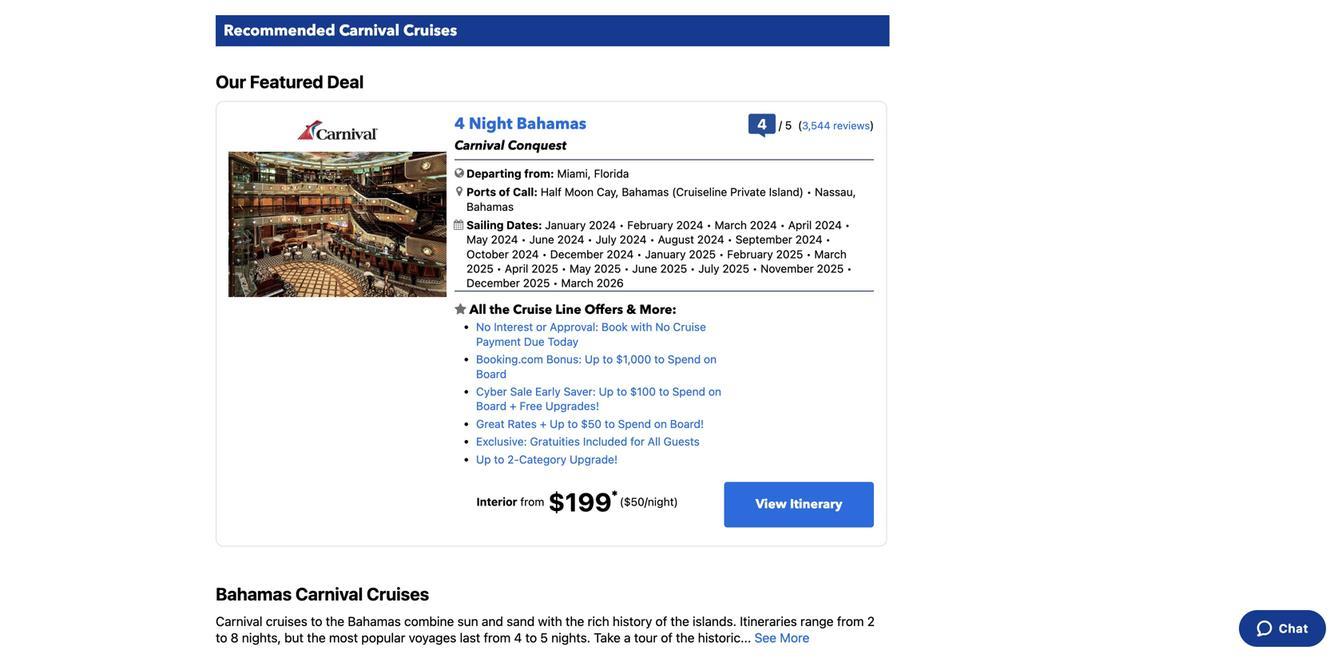 Task type: describe. For each thing, give the bounding box(es) containing it.
1 horizontal spatial 5
[[785, 119, 792, 132]]

2025 inside march 2025
[[467, 262, 494, 275]]

from:
[[524, 167, 554, 180]]

0 vertical spatial /
[[779, 119, 782, 132]]

2
[[867, 614, 875, 629]]

5 inside 'carnival cruises to the bahamas combine sun and sand with the rich history of the islands. itineraries range from 2 to 8 nights, but the most popular voyages last from 4 to 5 nights. take a tour of the historic'
[[540, 630, 548, 646]]

approval:
[[550, 321, 599, 334]]

1 vertical spatial on
[[708, 385, 721, 398]]

deal
[[327, 71, 364, 92]]

up to 2-category upgrade! link
[[476, 453, 618, 466]]

2024 down the 'sailing dates:'
[[491, 233, 518, 246]]

2-
[[507, 453, 519, 466]]

departing
[[467, 167, 521, 180]]

map marker image
[[456, 186, 463, 197]]

booking.com
[[476, 353, 543, 366]]

the up the nights.
[[566, 614, 584, 629]]

3,544
[[802, 119, 830, 131]]

combine
[[404, 614, 454, 629]]

1 vertical spatial january
[[645, 248, 686, 261]]

bahamas right "cay,"
[[622, 185, 669, 199]]

take
[[594, 630, 621, 646]]

to up included at the left of the page
[[605, 417, 615, 431]]

interior
[[476, 495, 517, 508]]

carnival inside 4 night bahamas carnival conquest
[[455, 137, 505, 155]]

(cruiseline
[[672, 185, 727, 199]]

...
[[741, 630, 751, 646]]

july inside • april 2025 • may 2025 • june 2025 • july 2025 • november 2025 • december 2025 • march 2026
[[698, 262, 719, 275]]

$50
[[581, 417, 602, 431]]

2024 up the september
[[750, 218, 777, 232]]

bahamas inside nassau, bahamas
[[467, 200, 514, 213]]

no interest or approval: book with no cruise payment due today link
[[476, 321, 706, 348]]

to left $1,000
[[603, 353, 613, 366]]

july inside january 2024 • february 2024 • march 2024 • april 2024 • may 2024 • june 2024 • july 2024 • august 2024 • september 2024 • october 2024 • december 2024 • january 2025 • february 2025
[[596, 233, 617, 246]]

september
[[736, 233, 792, 246]]

half moon cay, bahamas (cruiseline private island)
[[541, 185, 804, 199]]

1 vertical spatial february
[[727, 248, 773, 261]]

1 horizontal spatial +
[[540, 417, 547, 431]]

1 vertical spatial of
[[656, 614, 667, 629]]

0 vertical spatial spend
[[668, 353, 701, 366]]

/ 5 ( 3,544 reviews )
[[779, 119, 874, 132]]

2 no from the left
[[655, 321, 670, 334]]

cay,
[[597, 185, 619, 199]]

up up gratuities
[[550, 417, 565, 431]]

more:
[[640, 301, 676, 319]]

carnival conquest image
[[228, 152, 447, 297]]

to right $100
[[659, 385, 669, 398]]

(
[[798, 119, 802, 132]]

view
[[756, 496, 787, 513]]

star image
[[455, 303, 466, 316]]

carnival cruises to the bahamas combine sun and sand with the rich history of the islands. itineraries range from 2 to 8 nights, but the most popular voyages last from 4 to 5 nights. take a tour of the historic
[[216, 614, 875, 646]]

0 horizontal spatial february
[[627, 218, 673, 232]]

night)
[[648, 495, 678, 508]]

8
[[231, 630, 239, 646]]

call:
[[513, 185, 538, 199]]

2024 down moon
[[557, 233, 584, 246]]

offers
[[585, 301, 623, 319]]

itinerary
[[790, 496, 842, 513]]

march 2025
[[467, 248, 847, 275]]

june inside january 2024 • february 2024 • march 2024 • april 2024 • may 2024 • june 2024 • july 2024 • august 2024 • september 2024 • october 2024 • december 2024 • january 2025 • february 2025
[[529, 233, 554, 246]]

ports
[[467, 185, 496, 199]]

carnival cruise line image
[[297, 119, 378, 140]]

upgrades!
[[545, 400, 599, 413]]

2 board from the top
[[476, 400, 507, 413]]

to down 'upgrades!'
[[568, 417, 578, 431]]

featured
[[250, 71, 323, 92]]

up right saver: at bottom
[[599, 385, 614, 398]]

and
[[482, 614, 503, 629]]

august
[[658, 233, 694, 246]]

4 for 4
[[757, 115, 767, 133]]

0 vertical spatial of
[[499, 185, 510, 199]]

exclusive:
[[476, 435, 527, 448]]

sun
[[457, 614, 478, 629]]

2024 down nassau,
[[815, 218, 842, 232]]

cruise inside no interest or approval: book with no cruise payment due today booking.com bonus: up to $1,000 to spend on board cyber sale early saver: up to $100 to spend on board + free upgrades! great rates + up to $50 to spend on board! exclusive: gratuities included for all guests up to 2-category upgrade!
[[673, 321, 706, 334]]

board!
[[670, 417, 704, 431]]

recommended
[[224, 20, 335, 41]]

nassau, bahamas
[[467, 185, 856, 213]]

december inside • april 2025 • may 2025 • june 2025 • july 2025 • november 2025 • december 2025 • march 2026
[[467, 277, 520, 290]]

miami,
[[557, 167, 591, 180]]

gratuities
[[530, 435, 580, 448]]

exclusive: gratuities included for all guests link
[[476, 435, 700, 448]]

3,544 reviews link
[[802, 119, 870, 131]]

$1,000
[[616, 353, 651, 366]]

last
[[460, 630, 480, 646]]

departing from: miami, florida
[[467, 167, 629, 180]]

dates:
[[506, 218, 542, 232]]

0 horizontal spatial from
[[484, 630, 511, 646]]

night
[[469, 113, 513, 135]]

interest
[[494, 321, 533, 334]]

upgrade!
[[570, 453, 618, 466]]

up down exclusive:
[[476, 453, 491, 466]]

saver:
[[564, 385, 596, 398]]

sailing dates:
[[467, 218, 545, 232]]

moon
[[565, 185, 594, 199]]

early
[[535, 385, 561, 398]]

carnival up most
[[296, 583, 363, 604]]

carnival inside 'carnival cruises to the bahamas combine sun and sand with the rich history of the islands. itineraries range from 2 to 8 nights, but the most popular voyages last from 4 to 5 nights. take a tour of the historic'
[[216, 614, 262, 629]]

view itinerary link
[[724, 482, 874, 527]]

bonus:
[[546, 353, 582, 366]]

cyber
[[476, 385, 507, 398]]

1 vertical spatial from
[[837, 614, 864, 629]]

$100
[[630, 385, 656, 398]]

november
[[761, 262, 814, 275]]

range
[[800, 614, 834, 629]]

($50
[[620, 495, 644, 508]]

the left islands.
[[671, 614, 689, 629]]

private
[[730, 185, 766, 199]]

bahamas inside 'carnival cruises to the bahamas combine sun and sand with the rich history of the islands. itineraries range from 2 to 8 nights, but the most popular voyages last from 4 to 5 nights. take a tour of the historic'
[[348, 614, 401, 629]]

guests
[[664, 435, 700, 448]]

ports of call:
[[467, 185, 538, 199]]



Task type: locate. For each thing, give the bounding box(es) containing it.
5
[[785, 119, 792, 132], [540, 630, 548, 646]]

1 vertical spatial spend
[[672, 385, 705, 398]]

4 inside 'carnival cruises to the bahamas combine sun and sand with the rich history of the islands. itineraries range from 2 to 8 nights, but the most popular voyages last from 4 to 5 nights. take a tour of the historic'
[[514, 630, 522, 646]]

carnival up deal
[[339, 20, 400, 41]]

march
[[715, 218, 747, 232], [814, 248, 847, 261], [561, 277, 594, 290]]

april inside january 2024 • february 2024 • march 2024 • april 2024 • may 2024 • june 2024 • july 2024 • august 2024 • september 2024 • october 2024 • december 2024 • january 2025 • february 2025
[[788, 218, 812, 232]]

florida
[[594, 167, 629, 180]]

)
[[870, 119, 874, 132]]

bahamas inside 4 night bahamas carnival conquest
[[517, 113, 586, 135]]

0 horizontal spatial /
[[644, 495, 648, 508]]

conquest
[[508, 137, 567, 155]]

1 vertical spatial december
[[467, 277, 520, 290]]

tour
[[634, 630, 658, 646]]

4
[[455, 113, 465, 135], [757, 115, 767, 133], [514, 630, 522, 646]]

our
[[216, 71, 246, 92]]

great rates + up to $50 to spend on board! link
[[476, 417, 704, 431]]

&
[[626, 301, 636, 319]]

0 vertical spatial board
[[476, 367, 507, 381]]

4 inside 4 night bahamas carnival conquest
[[455, 113, 465, 135]]

2 vertical spatial of
[[661, 630, 673, 646]]

included
[[583, 435, 627, 448]]

on left board!
[[654, 417, 667, 431]]

up
[[585, 353, 600, 366], [599, 385, 614, 398], [550, 417, 565, 431], [476, 453, 491, 466]]

or
[[536, 321, 547, 334]]

0 horizontal spatial all
[[469, 301, 486, 319]]

all inside no interest or approval: book with no cruise payment due today booking.com bonus: up to $1,000 to spend on board cyber sale early saver: up to $100 to spend on board + free upgrades! great rates + up to $50 to spend on board! exclusive: gratuities included for all guests up to 2-category upgrade!
[[648, 435, 661, 448]]

july
[[596, 233, 617, 246], [698, 262, 719, 275]]

cruises
[[266, 614, 307, 629]]

2024 down "cay,"
[[589, 218, 616, 232]]

1 horizontal spatial may
[[570, 262, 591, 275]]

cruises for recommended carnival cruises
[[403, 20, 457, 41]]

0 vertical spatial from
[[520, 495, 544, 508]]

1 vertical spatial 5
[[540, 630, 548, 646]]

board
[[476, 367, 507, 381], [476, 400, 507, 413]]

with down & at top left
[[631, 321, 652, 334]]

cruise down more:
[[673, 321, 706, 334]]

december
[[550, 248, 604, 261], [467, 277, 520, 290]]

0 horizontal spatial with
[[538, 614, 562, 629]]

for
[[630, 435, 645, 448]]

to left 2- at the bottom of the page
[[494, 453, 504, 466]]

0 vertical spatial all
[[469, 301, 486, 319]]

1 horizontal spatial april
[[788, 218, 812, 232]]

2 horizontal spatial from
[[837, 614, 864, 629]]

2024 up 2026
[[607, 248, 634, 261]]

to down bahamas carnival cruises
[[311, 614, 322, 629]]

1 vertical spatial july
[[698, 262, 719, 275]]

0 vertical spatial december
[[550, 248, 604, 261]]

1 vertical spatial all
[[648, 435, 661, 448]]

0 horizontal spatial may
[[467, 233, 488, 246]]

to right $1,000
[[654, 353, 665, 366]]

0 horizontal spatial december
[[467, 277, 520, 290]]

2024
[[589, 218, 616, 232], [676, 218, 703, 232], [750, 218, 777, 232], [815, 218, 842, 232], [491, 233, 518, 246], [557, 233, 584, 246], [620, 233, 647, 246], [697, 233, 724, 246], [795, 233, 823, 246], [512, 248, 539, 261], [607, 248, 634, 261]]

1 no from the left
[[476, 321, 491, 334]]

all right "star" icon
[[469, 301, 486, 319]]

1 horizontal spatial june
[[632, 262, 657, 275]]

february down nassau, bahamas
[[627, 218, 673, 232]]

all right for
[[648, 435, 661, 448]]

may
[[467, 233, 488, 246], [570, 262, 591, 275]]

• april 2025 • may 2025 • june 2025 • july 2025 • november 2025 • december 2025 • march 2026
[[467, 262, 852, 290]]

2024 right august
[[697, 233, 724, 246]]

june down dates:
[[529, 233, 554, 246]]

may inside january 2024 • february 2024 • march 2024 • april 2024 • may 2024 • june 2024 • july 2024 • august 2024 • september 2024 • october 2024 • december 2024 • january 2025 • february 2025
[[467, 233, 488, 246]]

no
[[476, 321, 491, 334], [655, 321, 670, 334]]

2024 down dates:
[[512, 248, 539, 261]]

reviews
[[833, 119, 870, 131]]

half
[[541, 185, 562, 199]]

historic
[[698, 630, 741, 646]]

july up 2026
[[596, 233, 617, 246]]

bahamas down ports
[[467, 200, 514, 213]]

2025
[[689, 248, 716, 261], [776, 248, 803, 261], [467, 262, 494, 275], [531, 262, 558, 275], [594, 262, 621, 275], [660, 262, 687, 275], [722, 262, 749, 275], [817, 262, 844, 275], [523, 277, 550, 290]]

0 horizontal spatial january
[[545, 218, 586, 232]]

4 left (
[[757, 115, 767, 133]]

payment
[[476, 335, 521, 348]]

april down the october
[[505, 262, 528, 275]]

+ down sale
[[510, 400, 517, 413]]

cyber sale early saver: up to $100 to spend on board + free upgrades! link
[[476, 385, 721, 413]]

most
[[329, 630, 358, 646]]

islands.
[[693, 614, 737, 629]]

($50 / night)
[[620, 495, 678, 508]]

1 horizontal spatial no
[[655, 321, 670, 334]]

popular
[[361, 630, 405, 646]]

may inside • april 2025 • may 2025 • june 2025 • july 2025 • november 2025 • december 2025 • march 2026
[[570, 262, 591, 275]]

1 horizontal spatial july
[[698, 262, 719, 275]]

line
[[555, 301, 581, 319]]

march up the september
[[715, 218, 747, 232]]

1 horizontal spatial march
[[715, 218, 747, 232]]

of up tour
[[656, 614, 667, 629]]

2 vertical spatial march
[[561, 277, 594, 290]]

to down the sand
[[525, 630, 537, 646]]

due
[[524, 335, 545, 348]]

0 vertical spatial april
[[788, 218, 812, 232]]

1 vertical spatial march
[[814, 248, 847, 261]]

april inside • april 2025 • may 2025 • june 2025 • july 2025 • november 2025 • december 2025 • march 2026
[[505, 262, 528, 275]]

the
[[490, 301, 510, 319], [326, 614, 344, 629], [566, 614, 584, 629], [671, 614, 689, 629], [307, 630, 326, 646], [676, 630, 695, 646]]

march inside january 2024 • february 2024 • march 2024 • april 2024 • may 2024 • june 2024 • july 2024 • august 2024 • september 2024 • october 2024 • december 2024 • january 2025 • february 2025
[[715, 218, 747, 232]]

2 horizontal spatial 4
[[757, 115, 767, 133]]

with up the nights.
[[538, 614, 562, 629]]

bahamas up cruises
[[216, 583, 292, 604]]

4 left the night
[[455, 113, 465, 135]]

0 vertical spatial june
[[529, 233, 554, 246]]

cruise up the or
[[513, 301, 552, 319]]

1 vertical spatial april
[[505, 262, 528, 275]]

0 horizontal spatial 4
[[455, 113, 465, 135]]

$199
[[548, 487, 612, 517]]

february down the september
[[727, 248, 773, 261]]

nights,
[[242, 630, 281, 646]]

2 vertical spatial on
[[654, 417, 667, 431]]

december down the october
[[467, 277, 520, 290]]

to left $100
[[617, 385, 627, 398]]

sale
[[510, 385, 532, 398]]

1 vertical spatial +
[[540, 417, 547, 431]]

july down january 2024 • february 2024 • march 2024 • april 2024 • may 2024 • june 2024 • july 2024 • august 2024 • september 2024 • october 2024 • december 2024 • january 2025 • february 2025 on the top of the page
[[698, 262, 719, 275]]

of right tour
[[661, 630, 673, 646]]

2 vertical spatial spend
[[618, 417, 651, 431]]

1 vertical spatial board
[[476, 400, 507, 413]]

4 for 4 night bahamas carnival conquest
[[455, 113, 465, 135]]

0 horizontal spatial june
[[529, 233, 554, 246]]

may down sailing
[[467, 233, 488, 246]]

april down island)
[[788, 218, 812, 232]]

2026
[[597, 277, 624, 290]]

spend up for
[[618, 417, 651, 431]]

globe image
[[455, 167, 464, 178]]

0 vertical spatial +
[[510, 400, 517, 413]]

1 vertical spatial may
[[570, 262, 591, 275]]

of left the call:
[[499, 185, 510, 199]]

2 vertical spatial from
[[484, 630, 511, 646]]

0 horizontal spatial no
[[476, 321, 491, 334]]

0 horizontal spatial +
[[510, 400, 517, 413]]

0 vertical spatial july
[[596, 233, 617, 246]]

voyages
[[409, 630, 456, 646]]

0 horizontal spatial april
[[505, 262, 528, 275]]

december inside january 2024 • february 2024 • march 2024 • april 2024 • may 2024 • june 2024 • july 2024 • august 2024 • september 2024 • october 2024 • december 2024 • january 2025 • february 2025
[[550, 248, 604, 261]]

from down and
[[484, 630, 511, 646]]

of
[[499, 185, 510, 199], [656, 614, 667, 629], [661, 630, 673, 646]]

spend right $1,000
[[668, 353, 701, 366]]

march up all the cruise line offers & more:
[[561, 277, 594, 290]]

1 horizontal spatial /
[[779, 119, 782, 132]]

0 vertical spatial on
[[704, 353, 717, 366]]

no up the payment
[[476, 321, 491, 334]]

1 vertical spatial cruises
[[367, 583, 429, 604]]

all the cruise line offers & more:
[[466, 301, 676, 319]]

1 vertical spatial /
[[644, 495, 648, 508]]

0 vertical spatial february
[[627, 218, 673, 232]]

carnival up 8 at the bottom
[[216, 614, 262, 629]]

bahamas carnival cruises
[[216, 583, 429, 604]]

june down january 2024 • february 2024 • march 2024 • april 2024 • may 2024 • june 2024 • july 2024 • august 2024 • september 2024 • october 2024 • december 2024 • january 2025 • february 2025 on the top of the page
[[632, 262, 657, 275]]

0 vertical spatial cruises
[[403, 20, 457, 41]]

march down nassau,
[[814, 248, 847, 261]]

0 vertical spatial march
[[715, 218, 747, 232]]

spend up board!
[[672, 385, 705, 398]]

1 horizontal spatial with
[[631, 321, 652, 334]]

category
[[519, 453, 567, 466]]

0 horizontal spatial july
[[596, 233, 617, 246]]

from inside interior from $199
[[520, 495, 544, 508]]

1 horizontal spatial all
[[648, 435, 661, 448]]

2024 up march 2025
[[620, 233, 647, 246]]

itineraries
[[740, 614, 797, 629]]

5 left (
[[785, 119, 792, 132]]

january down moon
[[545, 218, 586, 232]]

october
[[467, 248, 509, 261]]

january down august
[[645, 248, 686, 261]]

no interest or approval: book with no cruise payment due today booking.com bonus: up to $1,000 to spend on board cyber sale early saver: up to $100 to spend on board + free upgrades! great rates + up to $50 to spend on board! exclusive: gratuities included for all guests up to 2-category upgrade!
[[476, 321, 721, 466]]

bahamas up popular
[[348, 614, 401, 629]]

sand
[[507, 614, 535, 629]]

0 horizontal spatial cruise
[[513, 301, 552, 319]]

2024 up august
[[676, 218, 703, 232]]

on up board!
[[704, 353, 717, 366]]

island)
[[769, 185, 804, 199]]

asterisk image
[[612, 490, 618, 496]]

the right but
[[307, 630, 326, 646]]

1 horizontal spatial december
[[550, 248, 604, 261]]

from left 2
[[837, 614, 864, 629]]

great
[[476, 417, 505, 431]]

1 horizontal spatial january
[[645, 248, 686, 261]]

view itinerary
[[756, 496, 842, 513]]

with inside 'carnival cruises to the bahamas combine sun and sand with the rich history of the islands. itineraries range from 2 to 8 nights, but the most popular voyages last from 4 to 5 nights. take a tour of the historic'
[[538, 614, 562, 629]]

0 vertical spatial with
[[631, 321, 652, 334]]

/ left (
[[779, 119, 782, 132]]

rich
[[588, 614, 609, 629]]

cruises for bahamas carnival cruises
[[367, 583, 429, 604]]

carnival down the night
[[455, 137, 505, 155]]

1 horizontal spatial from
[[520, 495, 544, 508]]

board up cyber
[[476, 367, 507, 381]]

1 horizontal spatial february
[[727, 248, 773, 261]]

march inside • april 2025 • may 2025 • june 2025 • july 2025 • november 2025 • december 2025 • march 2026
[[561, 277, 594, 290]]

1 board from the top
[[476, 367, 507, 381]]

to left 8 at the bottom
[[216, 630, 227, 646]]

/ right asterisk "image"
[[644, 495, 648, 508]]

1 horizontal spatial 4
[[514, 630, 522, 646]]

on right $100
[[708, 385, 721, 398]]

january 2024 • february 2024 • march 2024 • april 2024 • may 2024 • june 2024 • july 2024 • august 2024 • september 2024 • october 2024 • december 2024 • january 2025 • february 2025
[[467, 218, 850, 261]]

today
[[548, 335, 579, 348]]

sailing
[[467, 218, 504, 232]]

4 down the sand
[[514, 630, 522, 646]]

december up 2026
[[550, 248, 604, 261]]

bahamas up conquest
[[517, 113, 586, 135]]

up down the no interest or approval: book with no cruise payment due today link
[[585, 353, 600, 366]]

•
[[804, 185, 815, 199], [619, 218, 624, 232], [706, 218, 712, 232], [780, 218, 785, 232], [845, 218, 850, 232], [521, 233, 526, 246], [587, 233, 593, 246], [650, 233, 655, 246], [727, 233, 733, 246], [826, 233, 831, 246], [542, 248, 547, 261], [637, 248, 642, 261], [719, 248, 724, 261], [803, 248, 814, 261], [497, 262, 502, 275], [561, 262, 567, 275], [624, 262, 629, 275], [690, 262, 695, 275], [752, 262, 758, 275], [847, 262, 852, 275], [553, 277, 558, 290]]

with inside no interest or approval: book with no cruise payment due today booking.com bonus: up to $1,000 to spend on board cyber sale early saver: up to $100 to spend on board + free upgrades! great rates + up to $50 to spend on board! exclusive: gratuities included for all guests up to 2-category upgrade!
[[631, 321, 652, 334]]

bahamas
[[517, 113, 586, 135], [622, 185, 669, 199], [467, 200, 514, 213], [216, 583, 292, 604], [348, 614, 401, 629]]

march inside march 2025
[[814, 248, 847, 261]]

0 horizontal spatial march
[[561, 277, 594, 290]]

booking.com bonus: up to $1,000 to spend on board link
[[476, 353, 717, 381]]

june inside • april 2025 • may 2025 • june 2025 • july 2025 • november 2025 • december 2025 • march 2026
[[632, 262, 657, 275]]

free
[[520, 400, 542, 413]]

1 vertical spatial cruise
[[673, 321, 706, 334]]

no down more:
[[655, 321, 670, 334]]

the up interest
[[490, 301, 510, 319]]

0 vertical spatial january
[[545, 218, 586, 232]]

board down cyber
[[476, 400, 507, 413]]

0 horizontal spatial 5
[[540, 630, 548, 646]]

from right interior on the left of the page
[[520, 495, 544, 508]]

interior from $199
[[476, 487, 612, 517]]

nights.
[[551, 630, 590, 646]]

may up all the cruise line offers & more:
[[570, 262, 591, 275]]

but
[[284, 630, 304, 646]]

+ right 'rates'
[[540, 417, 547, 431]]

/
[[779, 119, 782, 132], [644, 495, 648, 508]]

book
[[602, 321, 628, 334]]

the up most
[[326, 614, 344, 629]]

january
[[545, 218, 586, 232], [645, 248, 686, 261]]

1 horizontal spatial cruise
[[673, 321, 706, 334]]

0 vertical spatial may
[[467, 233, 488, 246]]

recommended carnival cruises
[[224, 20, 457, 41]]

0 vertical spatial cruise
[[513, 301, 552, 319]]

1 vertical spatial with
[[538, 614, 562, 629]]

5 left the nights.
[[540, 630, 548, 646]]

0 vertical spatial 5
[[785, 119, 792, 132]]

4 night bahamas carnival conquest
[[455, 113, 586, 155]]

1 vertical spatial june
[[632, 262, 657, 275]]

2 horizontal spatial march
[[814, 248, 847, 261]]

2024 up november
[[795, 233, 823, 246]]

calendar image
[[454, 220, 463, 230]]

the down islands.
[[676, 630, 695, 646]]



Task type: vqa. For each thing, say whether or not it's contained in the screenshot.
the Jar.
no



